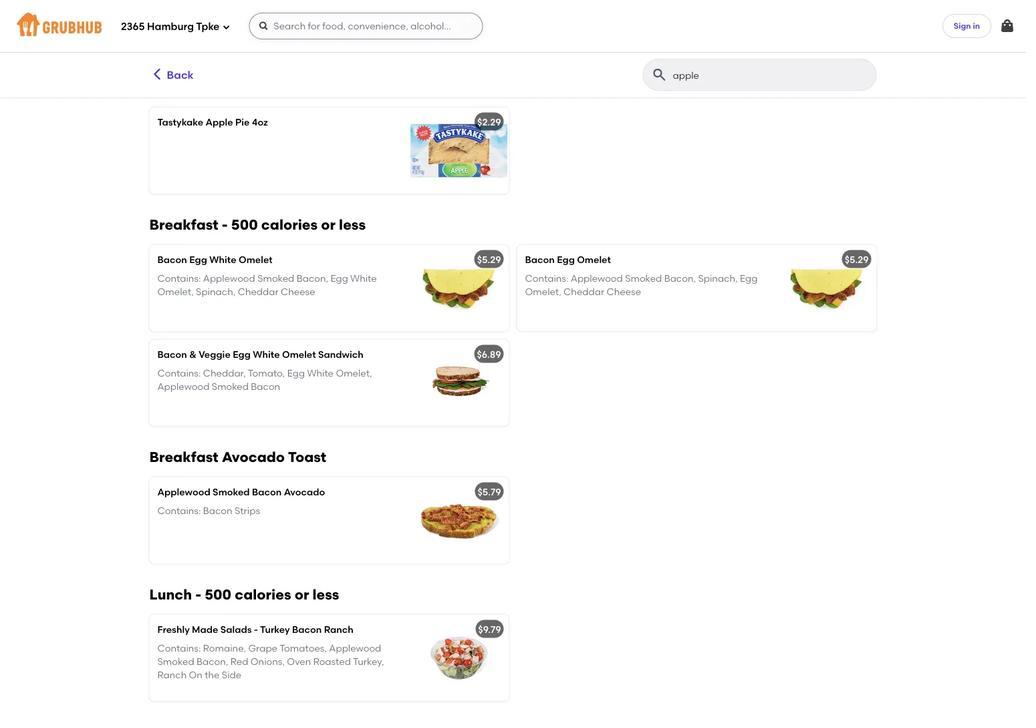 Task type: describe. For each thing, give the bounding box(es) containing it.
cheddar inside the contains: applewood smoked bacon, egg white omelet, spinach, cheddar cheese
[[238, 287, 279, 298]]

back button
[[149, 59, 200, 91]]

or for breakfast - 500 calories or less
[[321, 216, 336, 233]]

tastykake apple pie 4oz image
[[409, 107, 509, 194]]

egg inside contains: cheddar, tomato, egg white omelet, applewood smoked bacon
[[287, 368, 305, 379]]

cheese inside contains: applewood smoked bacon, spinach, egg omelet, cheddar cheese
[[607, 287, 641, 298]]

bacon egg white omelet
[[157, 254, 273, 266]]

500 for lunch
[[205, 587, 231, 604]]

roasted
[[313, 657, 351, 668]]

spinach, inside the contains: applewood smoked bacon, egg white omelet, spinach, cheddar cheese
[[196, 287, 236, 298]]

contains: applewood smoked bacon, spinach, egg omelet, cheddar cheese
[[525, 273, 758, 298]]

1 vertical spatial avocado
[[284, 487, 325, 498]]

spinach, inside contains: applewood smoked bacon, spinach, egg omelet, cheddar cheese
[[698, 273, 738, 285]]

bacon inside contains: cheddar, tomato, egg white omelet, applewood smoked bacon
[[251, 382, 280, 393]]

juice
[[219, 25, 244, 37]]

contains: for contains: applewood smoked bacon, spinach, egg omelet, cheddar cheese
[[525, 273, 569, 285]]

sign
[[954, 21, 971, 31]]

$9.79
[[478, 625, 501, 636]]

contains: bacon strips
[[157, 506, 260, 517]]

500 for breakfast
[[231, 216, 258, 233]]

other
[[172, 79, 212, 96]]

- for lunch
[[195, 587, 201, 604]]

svg image
[[258, 21, 269, 31]]

white inside the contains: applewood smoked bacon, egg white omelet, spinach, cheddar cheese
[[350, 273, 377, 285]]

less for lunch - 500 calories or less
[[313, 587, 339, 604]]

egg inside the contains: applewood smoked bacon, egg white omelet, spinach, cheddar cheese
[[331, 273, 348, 285]]

cheese inside the contains: applewood smoked bacon, egg white omelet, spinach, cheddar cheese
[[281, 287, 315, 298]]

sign in
[[954, 21, 980, 31]]

2 horizontal spatial omelet
[[577, 254, 611, 266]]

apple for tastykake
[[206, 117, 233, 128]]

back
[[167, 68, 194, 81]]

romaine,
[[203, 643, 246, 655]]

red
[[230, 657, 248, 668]]

bacon egg white omelet image
[[409, 245, 509, 332]]

applewood inside the contains: applewood smoked bacon, egg white omelet, spinach, cheddar cheese
[[203, 273, 255, 285]]

applewood inside contains: romaine, grape tomatoes, applewood smoked bacon, red onions, oven roasted turkey, ranch on the side
[[329, 643, 381, 655]]

1 horizontal spatial omelet
[[282, 349, 316, 361]]

bacon, for egg
[[297, 273, 328, 285]]

lunch
[[149, 587, 192, 604]]

$6.89
[[477, 349, 501, 361]]

freshly made salads - turkey bacon ranch image
[[409, 616, 509, 702]]

onions,
[[251, 657, 285, 668]]

applewood inside contains: cheddar, tomato, egg white omelet, applewood smoked bacon
[[157, 382, 210, 393]]

ranch inside contains: romaine, grape tomatoes, applewood smoked bacon, red onions, oven roasted turkey, ranch on the side
[[157, 671, 187, 682]]

contains: applewood smoked bacon, egg white omelet, spinach, cheddar cheese
[[157, 273, 377, 298]]

tastykake apple pie 4oz
[[157, 117, 268, 128]]

&
[[189, 349, 196, 361]]

0 horizontal spatial omelet
[[239, 254, 273, 266]]

white inside contains: cheddar, tomato, egg white omelet, applewood smoked bacon
[[307, 368, 334, 379]]

wawa
[[157, 25, 187, 37]]

$5.29 for contains: applewood smoked bacon, egg white omelet, spinach, cheddar cheese
[[477, 254, 501, 266]]

1 horizontal spatial svg image
[[999, 18, 1015, 34]]

oven
[[287, 657, 311, 668]]

bacon & veggie egg white omelet sandwich
[[157, 349, 364, 361]]

4oz
[[252, 117, 268, 128]]

toast
[[288, 449, 326, 466]]

sandwich
[[318, 349, 364, 361]]

freshly
[[157, 625, 190, 636]]

magnifying glass icon image
[[651, 67, 667, 83]]

or for lunch - 500 calories or less
[[295, 587, 309, 604]]

bacon egg omelet image
[[776, 245, 877, 332]]

applewood up contains: bacon strips
[[157, 487, 210, 498]]

$5.29 for contains: applewood smoked bacon, spinach, egg omelet, cheddar cheese
[[845, 254, 869, 266]]



Task type: locate. For each thing, give the bounding box(es) containing it.
omelet, inside contains: cheddar, tomato, egg white omelet, applewood smoked bacon
[[336, 368, 372, 379]]

avocado down toast
[[284, 487, 325, 498]]

1 vertical spatial or
[[295, 587, 309, 604]]

1 horizontal spatial $5.29
[[845, 254, 869, 266]]

calories for lunch
[[235, 587, 291, 604]]

$2.29
[[477, 117, 501, 128]]

bacon, for spinach,
[[664, 273, 696, 285]]

omelet up contains: applewood smoked bacon, spinach, egg omelet, cheddar cheese in the right top of the page
[[577, 254, 611, 266]]

contains: down bacon egg omelet
[[525, 273, 569, 285]]

cheddar down bacon egg white omelet
[[238, 287, 279, 298]]

freshly made salads - turkey bacon ranch
[[157, 625, 353, 636]]

smoked inside contains: cheddar, tomato, egg white omelet, applewood smoked bacon
[[212, 382, 249, 393]]

on
[[189, 671, 202, 682]]

contains: inside contains: cheddar, tomato, egg white omelet, applewood smoked bacon
[[157, 368, 201, 379]]

applewood down bacon egg omelet
[[571, 273, 623, 285]]

0 vertical spatial -
[[222, 216, 228, 233]]

avocado
[[222, 449, 285, 466], [284, 487, 325, 498]]

500 up 'made'
[[205, 587, 231, 604]]

applewood
[[203, 273, 255, 285], [571, 273, 623, 285], [157, 382, 210, 393], [157, 487, 210, 498], [329, 643, 381, 655]]

bacon, inside contains: romaine, grape tomatoes, applewood smoked bacon, red onions, oven roasted turkey, ranch on the side
[[197, 657, 228, 668]]

bacon
[[157, 254, 187, 266], [525, 254, 555, 266], [157, 349, 187, 361], [251, 382, 280, 393], [252, 487, 282, 498], [203, 506, 232, 517], [292, 625, 322, 636]]

egg inside contains: applewood smoked bacon, spinach, egg omelet, cheddar cheese
[[740, 273, 758, 285]]

omelet, down sandwich
[[336, 368, 372, 379]]

svg image
[[999, 18, 1015, 34], [222, 23, 230, 31]]

0 horizontal spatial omelet,
[[157, 287, 194, 298]]

less for breakfast - 500 calories or less
[[339, 216, 366, 233]]

omelet, inside the contains: applewood smoked bacon, egg white omelet, spinach, cheddar cheese
[[157, 287, 194, 298]]

applewood smoked bacon avocado image
[[409, 478, 509, 565]]

turkey,
[[353, 657, 384, 668]]

bacon, inside the contains: applewood smoked bacon, egg white omelet, spinach, cheddar cheese
[[297, 273, 328, 285]]

hamburg
[[147, 21, 194, 33]]

1 vertical spatial 500
[[205, 587, 231, 604]]

omelet, down bacon egg omelet
[[525, 287, 561, 298]]

bacon, inside contains: applewood smoked bacon, spinach, egg omelet, cheddar cheese
[[664, 273, 696, 285]]

omelet, down bacon egg white omelet
[[157, 287, 194, 298]]

contains: down applewood smoked bacon avocado
[[157, 506, 201, 517]]

0 horizontal spatial spinach,
[[196, 287, 236, 298]]

smoked inside contains: romaine, grape tomatoes, applewood smoked bacon, red onions, oven roasted turkey, ranch on the side
[[157, 657, 194, 668]]

2 cheddar from the left
[[564, 287, 604, 298]]

apple for wawa
[[189, 25, 216, 37]]

0 vertical spatial apple
[[189, 25, 216, 37]]

$5.79
[[478, 487, 501, 498]]

cheddar down bacon egg omelet
[[564, 287, 604, 298]]

tpke
[[196, 21, 219, 33]]

0 horizontal spatial cheese
[[281, 287, 315, 298]]

smoked inside contains: applewood smoked bacon, spinach, egg omelet, cheddar cheese
[[625, 273, 662, 285]]

wawa apple juice 16oz
[[157, 25, 266, 37]]

side
[[222, 671, 241, 682]]

0 horizontal spatial $5.29
[[477, 254, 501, 266]]

applewood down bacon egg white omelet
[[203, 273, 255, 285]]

0 horizontal spatial bacon,
[[197, 657, 228, 668]]

lunch - 500 calories or less
[[149, 587, 339, 604]]

tomatoes,
[[280, 643, 327, 655]]

0 vertical spatial calories
[[261, 216, 318, 233]]

ranch left on
[[157, 671, 187, 682]]

2 horizontal spatial bacon,
[[664, 273, 696, 285]]

made
[[192, 625, 218, 636]]

svg image right tpke on the top of page
[[222, 23, 230, 31]]

contains: for contains: applewood smoked bacon, egg white omelet, spinach, cheddar cheese
[[157, 273, 201, 285]]

contains: inside contains: applewood smoked bacon, spinach, egg omelet, cheddar cheese
[[525, 273, 569, 285]]

applewood down &
[[157, 382, 210, 393]]

white
[[209, 254, 236, 266], [350, 273, 377, 285], [253, 349, 280, 361], [307, 368, 334, 379]]

0 horizontal spatial or
[[295, 587, 309, 604]]

1 horizontal spatial ranch
[[324, 625, 353, 636]]

omelet, inside contains: applewood smoked bacon, spinach, egg omelet, cheddar cheese
[[525, 287, 561, 298]]

in
[[973, 21, 980, 31]]

contains: down freshly
[[157, 643, 201, 655]]

tastykake
[[157, 117, 203, 128]]

smoked inside the contains: applewood smoked bacon, egg white omelet, spinach, cheddar cheese
[[257, 273, 294, 285]]

omelet, for contains: applewood smoked bacon, egg white omelet, spinach, cheddar cheese
[[157, 287, 194, 298]]

tomato,
[[248, 368, 285, 379]]

1 vertical spatial apple
[[206, 117, 233, 128]]

16oz
[[246, 25, 266, 37]]

egg
[[189, 254, 207, 266], [557, 254, 575, 266], [331, 273, 348, 285], [740, 273, 758, 285], [233, 349, 251, 361], [287, 368, 305, 379]]

2365
[[121, 21, 145, 33]]

omelet up the 'tomato,' at the left of page
[[282, 349, 316, 361]]

1 horizontal spatial -
[[222, 216, 228, 233]]

calories up the contains: applewood smoked bacon, egg white omelet, spinach, cheddar cheese
[[261, 216, 318, 233]]

contains: romaine, grape tomatoes, applewood smoked bacon, red onions, oven roasted turkey, ranch on the side
[[157, 643, 384, 682]]

contains: for contains: cheddar, tomato, egg white omelet, applewood smoked bacon
[[157, 368, 201, 379]]

contains: down &
[[157, 368, 201, 379]]

calories up freshly made salads - turkey bacon ranch at the left
[[235, 587, 291, 604]]

caret left icon image
[[150, 67, 164, 81]]

- left turkey
[[254, 625, 258, 636]]

spinach,
[[698, 273, 738, 285], [196, 287, 236, 298]]

2 $5.29 from the left
[[845, 254, 869, 266]]

1 vertical spatial spinach,
[[196, 287, 236, 298]]

main navigation navigation
[[0, 0, 1026, 53]]

salads
[[220, 625, 252, 636]]

0 vertical spatial breakfast
[[149, 216, 218, 233]]

-
[[222, 216, 228, 233], [195, 587, 201, 604], [254, 625, 258, 636]]

the
[[205, 671, 220, 682]]

1 horizontal spatial omelet,
[[336, 368, 372, 379]]

apple left 'juice'
[[189, 25, 216, 37]]

$1.59
[[478, 24, 500, 35]]

breakfast - 500 calories or less
[[149, 216, 366, 233]]

2 vertical spatial -
[[254, 625, 258, 636]]

500
[[231, 216, 258, 233], [205, 587, 231, 604]]

calories
[[261, 216, 318, 233], [235, 587, 291, 604]]

all
[[149, 79, 168, 96]]

pie
[[235, 117, 250, 128]]

omelet up the contains: applewood smoked bacon, egg white omelet, spinach, cheddar cheese
[[239, 254, 273, 266]]

1 vertical spatial less
[[313, 587, 339, 604]]

0 horizontal spatial ranch
[[157, 671, 187, 682]]

bacon egg omelet
[[525, 254, 611, 266]]

2 breakfast from the top
[[149, 449, 218, 466]]

avocado up applewood smoked bacon avocado
[[222, 449, 285, 466]]

0 vertical spatial or
[[321, 216, 336, 233]]

bacon,
[[297, 273, 328, 285], [664, 273, 696, 285], [197, 657, 228, 668]]

0 horizontal spatial cheddar
[[238, 287, 279, 298]]

applewood smoked bacon avocado
[[157, 487, 325, 498]]

svg image right in
[[999, 18, 1015, 34]]

contains: for contains: bacon strips
[[157, 506, 201, 517]]

2 horizontal spatial omelet,
[[525, 287, 561, 298]]

breakfast up contains: bacon strips
[[149, 449, 218, 466]]

contains: inside the contains: applewood smoked bacon, egg white omelet, spinach, cheddar cheese
[[157, 273, 201, 285]]

0 horizontal spatial svg image
[[222, 23, 230, 31]]

cheese
[[281, 287, 315, 298], [607, 287, 641, 298]]

omelet, for contains: applewood smoked bacon, spinach, egg omelet, cheddar cheese
[[525, 287, 561, 298]]

sign in button
[[942, 14, 991, 38]]

cheddar,
[[203, 368, 246, 379]]

turkey
[[260, 625, 290, 636]]

1 vertical spatial calories
[[235, 587, 291, 604]]

Search for food, convenience, alcohol... search field
[[249, 13, 483, 39]]

0 vertical spatial avocado
[[222, 449, 285, 466]]

apple left pie
[[206, 117, 233, 128]]

ranch up the roasted
[[324, 625, 353, 636]]

omelet
[[239, 254, 273, 266], [577, 254, 611, 266], [282, 349, 316, 361]]

2 cheese from the left
[[607, 287, 641, 298]]

1 horizontal spatial cheddar
[[564, 287, 604, 298]]

500 up bacon egg white omelet
[[231, 216, 258, 233]]

0 vertical spatial ranch
[[324, 625, 353, 636]]

2 horizontal spatial -
[[254, 625, 258, 636]]

applewood inside contains: applewood smoked bacon, spinach, egg omelet, cheddar cheese
[[571, 273, 623, 285]]

breakfast for breakfast avocado toast
[[149, 449, 218, 466]]

0 vertical spatial less
[[339, 216, 366, 233]]

$5.29
[[477, 254, 501, 266], [845, 254, 869, 266]]

1 vertical spatial ranch
[[157, 671, 187, 682]]

0 vertical spatial 500
[[231, 216, 258, 233]]

omelet,
[[157, 287, 194, 298], [525, 287, 561, 298], [336, 368, 372, 379]]

2365 hamburg tpke
[[121, 21, 219, 33]]

cheddar inside contains: applewood smoked bacon, spinach, egg omelet, cheddar cheese
[[564, 287, 604, 298]]

Search Wawa search field
[[672, 69, 851, 82]]

calories for breakfast
[[261, 216, 318, 233]]

less
[[339, 216, 366, 233], [313, 587, 339, 604]]

- up bacon egg white omelet
[[222, 216, 228, 233]]

contains: for contains: romaine, grape tomatoes, applewood smoked bacon, red onions, oven roasted turkey, ranch on the side
[[157, 643, 201, 655]]

breakfast
[[149, 216, 218, 233], [149, 449, 218, 466]]

grape
[[248, 643, 277, 655]]

1 breakfast from the top
[[149, 216, 218, 233]]

- right lunch
[[195, 587, 201, 604]]

0 horizontal spatial -
[[195, 587, 201, 604]]

1 $5.29 from the left
[[477, 254, 501, 266]]

contains: down bacon egg white omelet
[[157, 273, 201, 285]]

1 cheddar from the left
[[238, 287, 279, 298]]

contains: cheddar, tomato, egg white omelet, applewood smoked bacon
[[157, 368, 372, 393]]

1 cheese from the left
[[281, 287, 315, 298]]

contains: inside contains: romaine, grape tomatoes, applewood smoked bacon, red onions, oven roasted turkey, ranch on the side
[[157, 643, 201, 655]]

apple
[[189, 25, 216, 37], [206, 117, 233, 128]]

contains:
[[157, 273, 201, 285], [525, 273, 569, 285], [157, 368, 201, 379], [157, 506, 201, 517], [157, 643, 201, 655]]

cheddar
[[238, 287, 279, 298], [564, 287, 604, 298]]

breakfast avocado toast
[[149, 449, 326, 466]]

1 vertical spatial breakfast
[[149, 449, 218, 466]]

1 horizontal spatial bacon,
[[297, 273, 328, 285]]

1 horizontal spatial cheese
[[607, 287, 641, 298]]

ranch
[[324, 625, 353, 636], [157, 671, 187, 682]]

bacon & veggie egg white omelet sandwich image
[[409, 340, 509, 427]]

1 vertical spatial -
[[195, 587, 201, 604]]

1 horizontal spatial spinach,
[[698, 273, 738, 285]]

cakes
[[215, 79, 260, 96]]

0 vertical spatial spinach,
[[698, 273, 738, 285]]

all other cakes
[[149, 79, 260, 96]]

strips
[[235, 506, 260, 517]]

smoked
[[257, 273, 294, 285], [625, 273, 662, 285], [212, 382, 249, 393], [213, 487, 250, 498], [157, 657, 194, 668]]

breakfast up bacon egg white omelet
[[149, 216, 218, 233]]

- for breakfast
[[222, 216, 228, 233]]

1 horizontal spatial or
[[321, 216, 336, 233]]

veggie
[[199, 349, 230, 361]]

or
[[321, 216, 336, 233], [295, 587, 309, 604]]

applewood up turkey,
[[329, 643, 381, 655]]

breakfast for breakfast - 500 calories or less
[[149, 216, 218, 233]]



Task type: vqa. For each thing, say whether or not it's contained in the screenshot.
Correct
no



